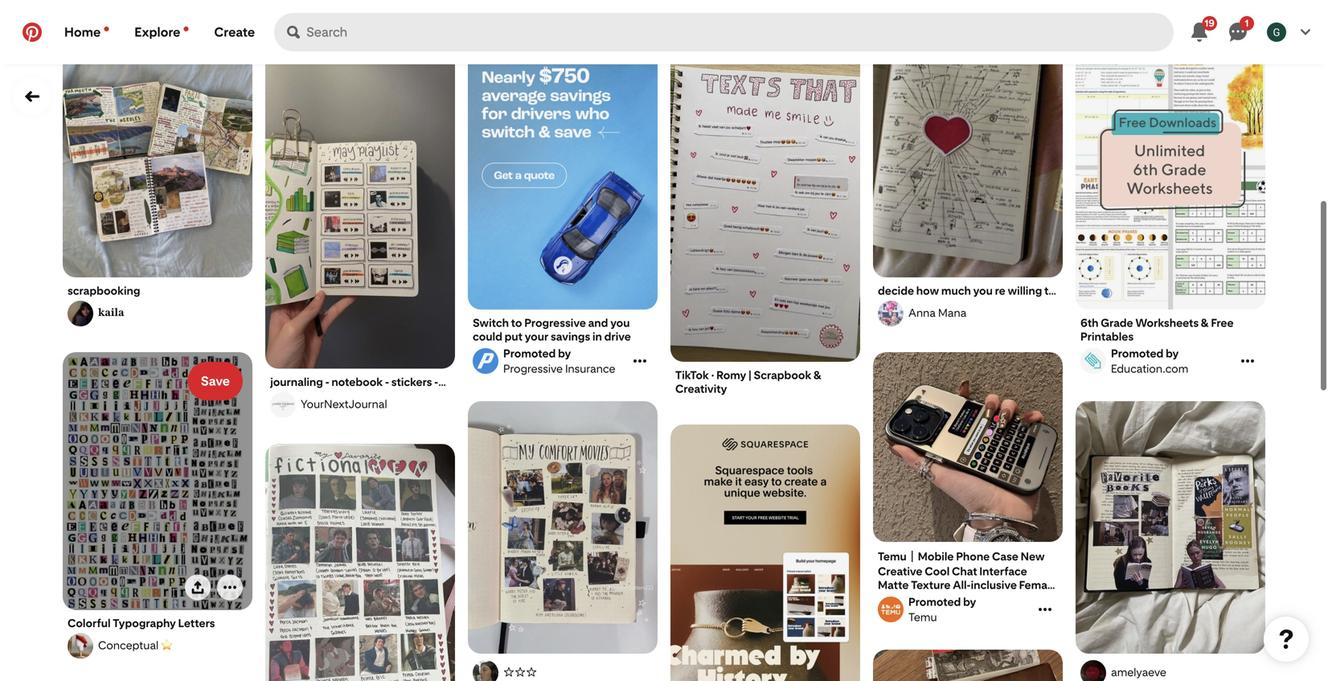 Task type: describe. For each thing, give the bounding box(es) containing it.
female
[[1019, 578, 1057, 592]]

19 button
[[1180, 13, 1219, 51]]

creativity
[[675, 382, 727, 396]]

tiktok
[[675, 368, 709, 382]]

6th
[[1081, 316, 1099, 330]]

save
[[201, 373, 230, 389]]

ya link
[[690, 593, 716, 618]]

temu｜mobile phone case new creative cool chat interface matte texture all-inclusive female anti-fall net red case suitable for iphone 13, 14, 15 pro max
[[878, 550, 1057, 619]]

this contains an image of: colorful typography letters image
[[63, 352, 252, 610]]

all-
[[953, 578, 971, 592]]

switch to progressive and you could put your savings in drive link
[[473, 316, 653, 343]]

and
[[588, 316, 608, 330]]

could
[[473, 330, 502, 343]]

anna mana
[[909, 306, 967, 320]]

·
[[711, 368, 714, 382]]

progressive insurance
[[503, 362, 615, 375]]

this contains an image of: switch to progressive and you could put your savings in drive image
[[468, 25, 658, 310]]

max
[[985, 605, 1007, 619]]

conceptual
[[98, 638, 159, 652]]

colorful typography letters
[[68, 616, 215, 630]]

home link
[[51, 13, 122, 51]]

fall
[[904, 592, 920, 605]]

home
[[64, 25, 101, 40]]

typography
[[113, 616, 176, 630]]

create
[[214, 25, 255, 40]]

switch
[[473, 316, 509, 330]]

phone
[[956, 550, 990, 563]]

mana
[[938, 306, 967, 320]]

13,
[[917, 605, 932, 619]]

notifications image
[[184, 27, 188, 31]]

explore link
[[122, 13, 201, 51]]

progressive inside switch to progressive and you could put your savings in drive
[[524, 316, 586, 330]]

tiktok · romy | scrapbook & creativity link
[[675, 368, 855, 396]]

0 vertical spatial case
[[992, 550, 1019, 563]]

cool
[[925, 564, 950, 578]]

put
[[505, 330, 523, 343]]

you
[[610, 316, 630, 330]]

1 horizontal spatial this contains an image of: image
[[873, 650, 1063, 681]]

for
[[1040, 592, 1057, 605]]

arani link
[[690, 271, 716, 297]]

interface
[[980, 564, 1027, 578]]

1 vertical spatial case
[[966, 592, 993, 605]]

inclusive
[[971, 578, 1017, 592]]

red
[[944, 592, 964, 605]]

this contains an image of: image for amelyaeve
[[1076, 401, 1266, 654]]

help your sixth grader practice key skills with this collection of worksheets in all subject areas. #downloadnow #printables #worksheets #sixthgrade #educationdotcom image
[[1076, 25, 1266, 310]]

temu
[[909, 610, 937, 624]]

scrapbook
[[754, 368, 812, 382]]

⭐️
[[161, 638, 172, 652]]

net
[[922, 592, 941, 605]]

notifications image
[[104, 27, 109, 31]]

drive
[[604, 330, 631, 343]]

anna
[[909, 306, 936, 320]]

create link
[[201, 13, 268, 51]]

printables
[[1081, 330, 1134, 343]]

scrapbooking link
[[68, 284, 248, 297]]

grade
[[1101, 316, 1133, 330]]

in
[[593, 330, 602, 343]]

2024 vision board image
[[63, 25, 252, 278]]

yournextjournal
[[301, 397, 387, 411]]

𝐤𝐚𝐢𝐥𝐚
[[98, 305, 124, 319]]

amelyaeve
[[1111, 665, 1167, 679]]

to
[[511, 316, 522, 330]]

amelyaeve link
[[1078, 660, 1263, 681]]

colorful typography letters link
[[68, 616, 248, 630]]



Task type: locate. For each thing, give the bounding box(es) containing it.
conceptual ⭐️ link
[[65, 633, 250, 659]]

pro
[[965, 605, 983, 619]]

worksheets
[[1136, 316, 1199, 330]]

𝐤𝐚𝐢𝐥𝐚 link
[[65, 301, 250, 326]]

temu｜mobile
[[878, 550, 954, 563]]

savings
[[551, 330, 590, 343]]

new
[[1021, 550, 1045, 563]]

search icon image
[[287, 26, 300, 39]]

case
[[992, 550, 1019, 563], [966, 592, 993, 605]]

progressive down your
[[503, 362, 563, 375]]

conceptual ⭐️
[[98, 638, 172, 652]]

19
[[1205, 17, 1215, 29]]

your
[[525, 330, 549, 343]]

progressive
[[524, 316, 586, 330], [503, 362, 563, 375]]

& right scrapbook
[[814, 368, 822, 382]]

☆☆☆ link
[[470, 660, 655, 681]]

romy
[[716, 368, 746, 382]]

15
[[951, 605, 963, 619]]

6th grade worksheets & free printables
[[1081, 316, 1234, 343]]

progressive insurance link
[[470, 347, 630, 375]]

progressive up progressive insurance "link"
[[524, 316, 586, 330]]

&
[[1201, 316, 1209, 330], [814, 368, 822, 382]]

this contains an image of: fictional men <3 image
[[265, 444, 455, 681]]

this contains an image of: image
[[468, 401, 658, 654], [1076, 401, 1266, 654], [873, 650, 1063, 681]]

save button
[[188, 362, 243, 400]]

tiktok · romy | scrapbook & creativity
[[675, 368, 822, 396]]

arani image
[[690, 271, 716, 297]]

temu｜mobile phone case new creative cool chat interface matte texture all-inclusive female anti-fall net red case suitable for iphone 13, 14, 15 pro max link
[[878, 548, 1058, 619]]

creative
[[878, 564, 923, 578]]

suitable
[[995, 592, 1038, 605]]

1 vertical spatial progressive
[[503, 362, 563, 375]]

faster shipping. better service image
[[873, 352, 1063, 542]]

scrapbooking
[[68, 284, 140, 297]]

0 horizontal spatial this contains an image of: image
[[468, 401, 658, 654]]

0 vertical spatial &
[[1201, 316, 1209, 330]]

this contains an image of: journaling - notebook - stickers - aesthetic - inspiration - girly - organised - christmas wishlist image
[[265, 25, 455, 369]]

education.com link
[[1078, 347, 1237, 375]]

anna mana link
[[876, 301, 1060, 326]]

this contains an image of: tiktok · romy | scrapbook & creativity image
[[671, 25, 860, 362]]

1
[[1245, 17, 1249, 29]]

iphone
[[878, 605, 915, 619]]

squarespace tools make it easy to create a beautiful and unique website. image
[[671, 425, 860, 681]]

0 vertical spatial progressive
[[524, 316, 586, 330]]

letters
[[178, 616, 215, 630]]

1 vertical spatial &
[[814, 368, 822, 382]]

yournextjournal link
[[268, 392, 453, 418]]

& inside 6th grade worksheets & free printables
[[1201, 316, 1209, 330]]

Search text field
[[306, 13, 1174, 51]]

temu link
[[876, 595, 1035, 624]]

colorful
[[68, 616, 111, 630]]

anti-
[[878, 592, 904, 605]]

chat
[[952, 564, 977, 578]]

switch to progressive and you could put your savings in drive
[[473, 316, 631, 343]]

free
[[1211, 316, 1234, 330]]

texture
[[911, 578, 951, 592]]

|
[[749, 368, 752, 382]]

1 button
[[1219, 13, 1257, 51]]

6th grade worksheets & free printables link
[[1081, 316, 1261, 343]]

valentines gift for boyfriendvalentines decorations valentine crafts valentine crafts for adults cake cakes cake decorating cake aesthetic cake recipes cake recipe cake decor cake dessert cake desserts cake ideas cake design cake designs cake aesthetic simple cake decoration cakes aesthetic cake decorating ideas cake recipes easy cakes desserts cake decorations cake shop cake shopping ..."a beautiful way to keep memories of that special birthday alive and safe forever. store items such as photos image
[[873, 25, 1063, 277]]

explore
[[134, 25, 180, 40]]

14,
[[934, 605, 949, 619]]

ya image
[[690, 593, 716, 618]]

progressive inside progressive insurance "link"
[[503, 362, 563, 375]]

☆☆☆
[[503, 665, 537, 679]]

1 horizontal spatial &
[[1201, 316, 1209, 330]]

insurance
[[565, 362, 615, 375]]

matte
[[878, 578, 909, 592]]

save list
[[56, 25, 1272, 681]]

2 horizontal spatial this contains an image of: image
[[1076, 401, 1266, 654]]

this contains an image of: image for ☆☆☆
[[468, 401, 658, 654]]

greg robinson image
[[1267, 23, 1286, 42]]

education.com
[[1111, 362, 1189, 375]]

0 horizontal spatial &
[[814, 368, 822, 382]]

& inside tiktok · romy | scrapbook & creativity
[[814, 368, 822, 382]]

& left free
[[1201, 316, 1209, 330]]



Task type: vqa. For each thing, say whether or not it's contained in the screenshot.
Suitable
yes



